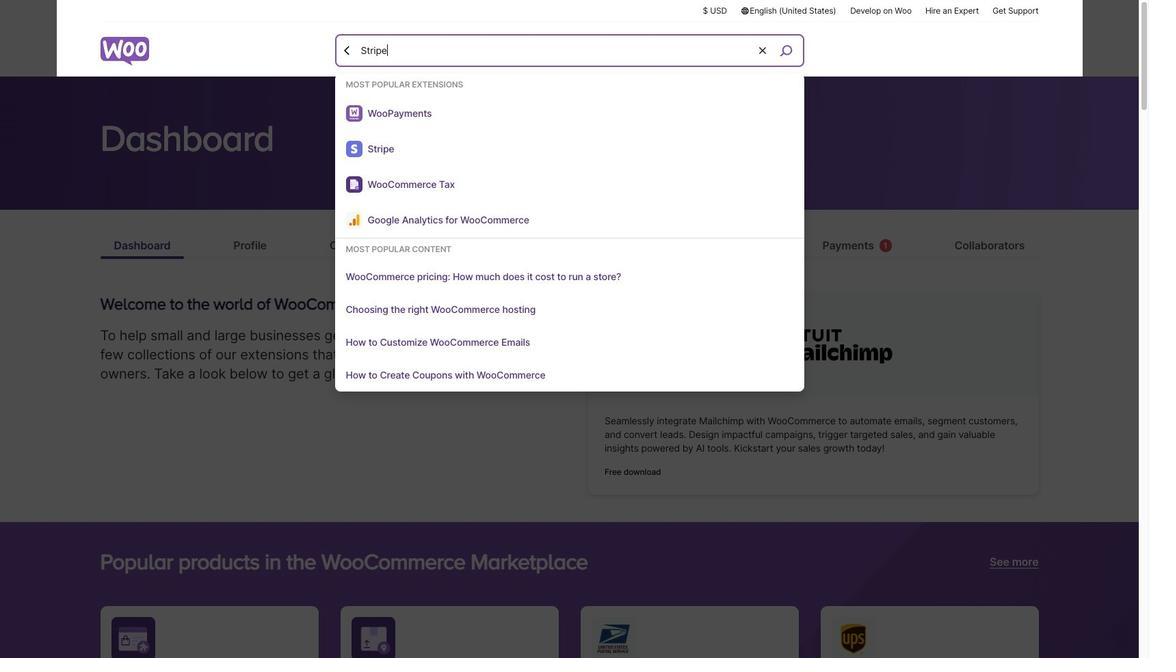 Task type: describe. For each thing, give the bounding box(es) containing it.
close search image
[[340, 43, 354, 57]]

1 group from the top
[[335, 79, 804, 239]]

2 group from the top
[[335, 244, 804, 392]]



Task type: vqa. For each thing, say whether or not it's contained in the screenshot.
sixth Show subcategories image from the bottom
no



Task type: locate. For each thing, give the bounding box(es) containing it.
None search field
[[335, 34, 804, 392]]

Find extensions, themes, guides, and more… search field
[[358, 36, 757, 65]]

1 vertical spatial group
[[335, 244, 804, 392]]

0 vertical spatial group
[[335, 79, 804, 239]]

list box
[[335, 79, 804, 392]]

group
[[335, 79, 804, 239], [335, 244, 804, 392]]



